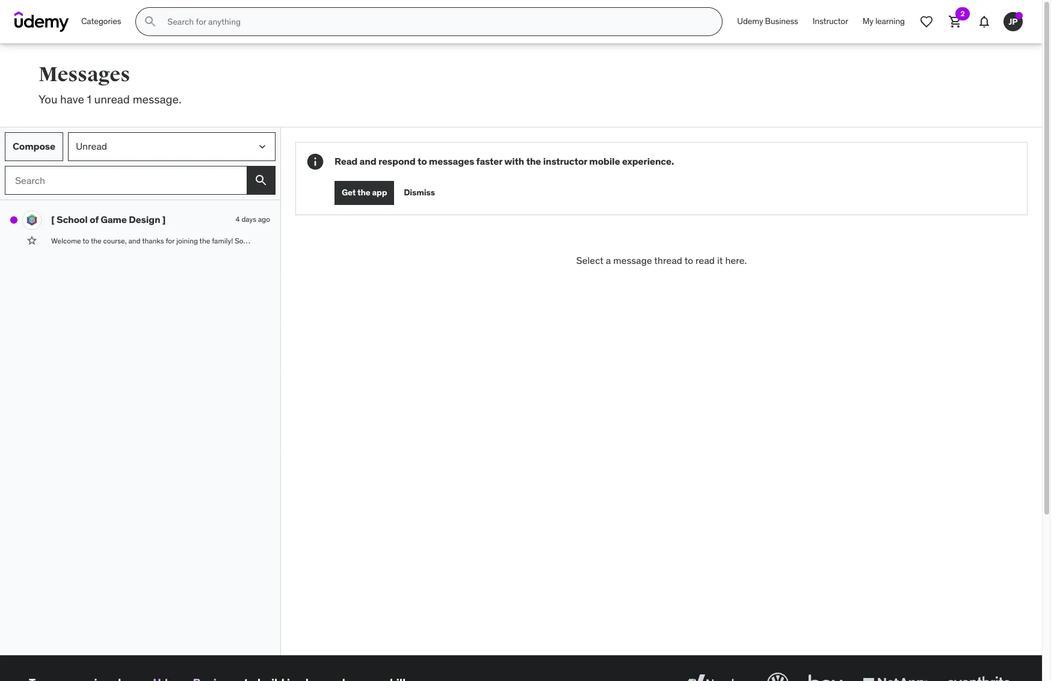 Task type: locate. For each thing, give the bounding box(es) containing it.
learning right my
[[875, 16, 905, 27]]

categories button
[[74, 7, 128, 36]]

and
[[797, 236, 810, 245]]

it left "is" at the left top of the page
[[341, 236, 345, 245]]

1 horizontal spatial and
[[360, 155, 376, 167]]

of left game
[[90, 214, 99, 226]]

it right read in the top right of the page
[[717, 254, 723, 266]]

how
[[309, 236, 323, 245]]

0 vertical spatial with
[[504, 155, 524, 167]]

4
[[236, 215, 240, 224]]

0 vertical spatial of
[[90, 214, 99, 226]]

and left thanks
[[128, 236, 140, 245]]

always
[[965, 236, 986, 245]]

can't
[[549, 236, 565, 245]]

a
[[606, 254, 611, 266]]

of
[[90, 214, 99, 226], [730, 236, 736, 245]]

respond
[[378, 155, 416, 167]]

to right "welcome"
[[83, 236, 89, 245]]

eventbrite image
[[944, 671, 1013, 682]]

have left 1
[[60, 92, 84, 106]]

you
[[39, 92, 57, 106]]

compose button
[[5, 132, 63, 161]]

course,
[[103, 236, 127, 245]]

and right "read"
[[360, 155, 376, 167]]

movements
[[443, 236, 481, 245]]

1 vertical spatial learning
[[281, 236, 308, 245]]

the left the way,
[[914, 236, 924, 245]]

make
[[658, 236, 676, 245]]

1 horizontal spatial learning
[[875, 16, 905, 27]]

1 horizontal spatial have
[[831, 236, 846, 245]]

0 vertical spatial and
[[360, 155, 376, 167]]

[
[[51, 214, 54, 226]]

1
[[87, 92, 91, 106]]

0 horizontal spatial have
[[60, 92, 84, 106]]

wishlist image
[[919, 14, 934, 29]]

read
[[335, 155, 358, 167]]

1 vertical spatial of
[[730, 236, 736, 245]]

welcome to the course, and thanks for joining the family! soon you'll be learning how easy it is to create incredible camera movements in arcade.studio. we can't wait to see what you create! make sure to share all of your work with us. and if you have any questions along the way, we are always here to help, don't h
[[51, 236, 1051, 245]]

dismiss button
[[404, 181, 435, 205]]

0 horizontal spatial of
[[90, 214, 99, 226]]

with right faster
[[504, 155, 524, 167]]

and
[[360, 155, 376, 167], [128, 236, 140, 245]]

0 horizontal spatial with
[[504, 155, 524, 167]]

2 link
[[941, 7, 970, 36]]

4 days ago
[[236, 215, 270, 224]]

we
[[537, 236, 548, 245]]

have left any
[[831, 236, 846, 245]]

1 vertical spatial with
[[771, 236, 785, 245]]

Search for anything text field
[[165, 11, 708, 32]]

wait
[[567, 236, 580, 245]]

learning
[[875, 16, 905, 27], [281, 236, 308, 245]]

with left us.
[[771, 236, 785, 245]]

search image
[[254, 173, 268, 187]]

Search text field
[[5, 166, 247, 195]]

submit search image
[[143, 14, 158, 29]]

notifications image
[[977, 14, 992, 29]]

1 you from the left
[[621, 236, 632, 245]]

to left see
[[582, 236, 588, 245]]

you'll
[[253, 236, 270, 245]]

0 horizontal spatial it
[[341, 236, 345, 245]]

0 vertical spatial have
[[60, 92, 84, 106]]

you right if
[[818, 236, 829, 245]]

ago
[[258, 215, 270, 224]]

0 vertical spatial it
[[341, 236, 345, 245]]

messages you have 1 unread message.
[[39, 62, 181, 106]]

0 horizontal spatial you
[[621, 236, 632, 245]]

read and respond to messages faster with the instructor mobile experience.
[[335, 155, 674, 167]]

with
[[504, 155, 524, 167], [771, 236, 785, 245]]

udemy business
[[737, 16, 798, 27]]

[ school of game design ] button
[[51, 214, 231, 226]]

learning right be on the top of page
[[281, 236, 308, 245]]

help,
[[1012, 236, 1028, 245]]

1 horizontal spatial you
[[818, 236, 829, 245]]

here.
[[725, 254, 747, 266]]

jp link
[[999, 7, 1028, 36]]

of right all
[[730, 236, 736, 245]]

easy
[[324, 236, 339, 245]]

the left "course,"
[[91, 236, 101, 245]]

are
[[953, 236, 963, 245]]

you
[[621, 236, 632, 245], [818, 236, 829, 245]]

2 you from the left
[[818, 236, 829, 245]]

incredible
[[384, 236, 416, 245]]

create
[[362, 236, 382, 245]]

design
[[129, 214, 160, 226]]

1 vertical spatial have
[[831, 236, 846, 245]]

2
[[961, 9, 965, 18]]

way,
[[926, 236, 940, 245]]

camera
[[418, 236, 442, 245]]

have
[[60, 92, 84, 106], [831, 236, 846, 245]]

mobile
[[589, 155, 620, 167]]

it
[[341, 236, 345, 245], [717, 254, 723, 266]]

1 vertical spatial it
[[717, 254, 723, 266]]

netapp image
[[860, 671, 930, 682]]

]
[[162, 214, 166, 226]]

you right 'what'
[[621, 236, 632, 245]]

school
[[56, 214, 88, 226]]

0 horizontal spatial and
[[128, 236, 140, 245]]

box image
[[806, 671, 846, 682]]

volkswagen image
[[765, 671, 791, 682]]

the left instructor
[[526, 155, 541, 167]]

app
[[372, 187, 387, 198]]



Task type: vqa. For each thing, say whether or not it's contained in the screenshot.
the Make
yes



Task type: describe. For each thing, give the bounding box(es) containing it.
joining
[[176, 236, 198, 245]]

welcome
[[51, 236, 81, 245]]

your
[[738, 236, 752, 245]]

categories
[[81, 16, 121, 27]]

have inside the messages you have 1 unread message.
[[60, 92, 84, 106]]

soon
[[235, 236, 251, 245]]

udemy business link
[[730, 7, 805, 36]]

h
[[1048, 236, 1051, 245]]

my learning
[[863, 16, 905, 27]]

business
[[765, 16, 798, 27]]

days
[[242, 215, 256, 224]]

1 horizontal spatial of
[[730, 236, 736, 245]]

0 horizontal spatial learning
[[281, 236, 308, 245]]

select a message thread to read it here.
[[576, 254, 747, 266]]

unread
[[94, 92, 130, 106]]

mark as read image
[[10, 216, 17, 224]]

here
[[988, 236, 1002, 245]]

thread
[[654, 254, 682, 266]]

to right respond
[[418, 155, 427, 167]]

instructor
[[543, 155, 587, 167]]

1 horizontal spatial with
[[771, 236, 785, 245]]

us.
[[786, 236, 796, 245]]

see
[[590, 236, 602, 245]]

compose
[[13, 140, 55, 152]]

read
[[696, 254, 715, 266]]

message.
[[133, 92, 181, 106]]

dismiss
[[404, 187, 435, 198]]

family!
[[212, 236, 233, 245]]

mark as important image
[[26, 234, 38, 246]]

create!
[[634, 236, 656, 245]]

sure
[[677, 236, 691, 245]]

experience.
[[622, 155, 674, 167]]

to right "is" at the left top of the page
[[354, 236, 360, 245]]

along
[[894, 236, 912, 245]]

1 vertical spatial and
[[128, 236, 140, 245]]

to left read in the top right of the page
[[684, 254, 693, 266]]

thanks
[[142, 236, 164, 245]]

questions
[[861, 236, 892, 245]]

select
[[576, 254, 604, 266]]

instructor link
[[805, 7, 855, 36]]

[ school of game design ]
[[51, 214, 166, 226]]

messages
[[39, 62, 130, 87]]

for
[[166, 236, 175, 245]]

share
[[701, 236, 719, 245]]

instructor
[[813, 16, 848, 27]]

of inside button
[[90, 214, 99, 226]]

message
[[613, 254, 652, 266]]

don't
[[1030, 236, 1046, 245]]

messages
[[429, 155, 474, 167]]

faster
[[476, 155, 502, 167]]

my learning link
[[855, 7, 912, 36]]

in
[[483, 236, 489, 245]]

get
[[342, 187, 356, 198]]

0 vertical spatial learning
[[875, 16, 905, 27]]

udemy image
[[14, 11, 69, 32]]

to right sure
[[693, 236, 700, 245]]

my
[[863, 16, 873, 27]]

is
[[347, 236, 352, 245]]

the right get at the top left
[[357, 187, 370, 198]]

what
[[603, 236, 619, 245]]

work
[[754, 236, 769, 245]]

arcade.studio.
[[490, 236, 536, 245]]

we
[[942, 236, 951, 245]]

be
[[271, 236, 280, 245]]

the left family!
[[199, 236, 210, 245]]

to right 'here'
[[1004, 236, 1010, 245]]

shopping cart with 2 items image
[[948, 14, 963, 29]]

udemy
[[737, 16, 763, 27]]

you have alerts image
[[1016, 12, 1023, 19]]

nasdaq image
[[681, 671, 750, 682]]

any
[[848, 236, 859, 245]]

1 horizontal spatial it
[[717, 254, 723, 266]]

game
[[101, 214, 127, 226]]

if
[[812, 236, 816, 245]]

all
[[721, 236, 728, 245]]

get the app link
[[335, 181, 394, 205]]

jp
[[1009, 16, 1018, 27]]

get the app
[[342, 187, 387, 198]]



